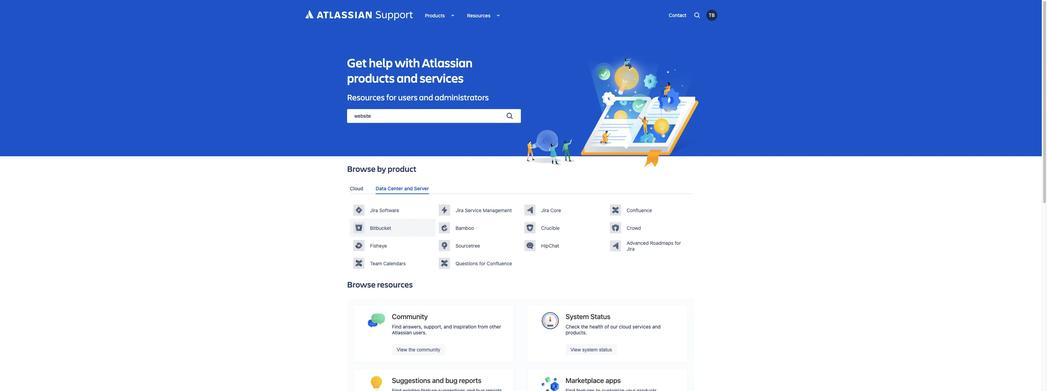 Task type: vqa. For each thing, say whether or not it's contained in the screenshot.
'HipChat'
yes



Task type: describe. For each thing, give the bounding box(es) containing it.
and right users
[[419, 92, 433, 103]]

help
[[369, 54, 393, 71]]

data
[[376, 186, 386, 192]]

fisheye
[[370, 243, 387, 249]]

services inside get help with atlassian products and services
[[420, 70, 464, 86]]

suggestions
[[392, 377, 431, 385]]

services inside system status check the health of our cloud services and products.
[[633, 324, 651, 330]]

calendars
[[383, 261, 406, 267]]

0 horizontal spatial confluence
[[487, 261, 512, 267]]

system status check the health of our cloud services and products.
[[566, 313, 661, 336]]

our
[[610, 324, 618, 330]]

advanced roadmaps for jira link
[[610, 240, 689, 252]]

view for find
[[397, 348, 407, 353]]

contact
[[669, 12, 687, 18]]

bitbucket link
[[353, 223, 432, 234]]

users
[[398, 92, 418, 103]]

other
[[489, 324, 501, 330]]

jira core link
[[525, 205, 603, 216]]

products.
[[566, 330, 587, 336]]

jira inside advanced roadmaps for jira
[[627, 246, 635, 252]]

questions for confluence
[[456, 261, 512, 267]]

products
[[425, 12, 445, 18]]

inspiration
[[453, 324, 477, 330]]

community
[[417, 348, 440, 353]]

view the community button
[[392, 345, 445, 356]]

jira for jira core
[[541, 208, 549, 213]]

and inside 'community find answers, support, and inspiration from other atlassian users.'
[[444, 324, 452, 330]]

contact link
[[665, 10, 690, 21]]

browse resources
[[347, 279, 413, 291]]

the inside button
[[409, 348, 415, 353]]

answers,
[[403, 324, 422, 330]]

Search site content search field
[[347, 109, 521, 123]]

roadmaps
[[650, 240, 674, 246]]

and inside system status check the health of our cloud services and products.
[[652, 324, 661, 330]]

products image
[[445, 11, 453, 19]]

bamboo link
[[439, 223, 518, 234]]

view system status button
[[566, 345, 617, 356]]

1 horizontal spatial confluence
[[627, 208, 652, 213]]

bug
[[445, 377, 458, 385]]

core
[[551, 208, 561, 213]]

marketplace
[[566, 377, 604, 385]]

view for status
[[571, 348, 581, 353]]

jira service management link
[[439, 205, 518, 216]]

view the community
[[397, 348, 440, 353]]

atlassian inside 'community find answers, support, and inspiration from other atlassian users.'
[[392, 330, 412, 336]]

for for users
[[386, 92, 397, 103]]

product
[[388, 163, 417, 175]]

apps
[[606, 377, 621, 385]]

advanced roadmaps for jira
[[627, 240, 681, 252]]

center
[[388, 186, 403, 192]]

suggestions and bug reports link
[[354, 370, 514, 392]]

by
[[377, 163, 386, 175]]

users.
[[413, 330, 427, 336]]

search image
[[506, 112, 514, 120]]

team calendars
[[370, 261, 406, 267]]

jira service management
[[456, 208, 512, 213]]

crowd
[[627, 225, 641, 231]]

sourcetree link
[[439, 240, 518, 252]]

support,
[[424, 324, 442, 330]]

products
[[347, 70, 395, 86]]

account avatar image
[[706, 10, 718, 21]]

bitbucket
[[370, 225, 391, 231]]

jira for jira software
[[370, 208, 378, 213]]

sourcetree
[[456, 243, 480, 249]]

data center and server
[[376, 186, 429, 192]]



Task type: locate. For each thing, give the bounding box(es) containing it.
and right support, at the bottom left
[[444, 324, 452, 330]]

1 vertical spatial the
[[409, 348, 415, 353]]

resources for users and administrators
[[347, 92, 489, 103]]

1 vertical spatial resources
[[347, 92, 385, 103]]

questions
[[456, 261, 478, 267]]

1 vertical spatial services
[[633, 324, 651, 330]]

the inside system status check the health of our cloud services and products.
[[581, 324, 588, 330]]

1 browse from the top
[[347, 163, 376, 175]]

fisheye link
[[353, 240, 432, 252]]

and
[[397, 70, 418, 86], [419, 92, 433, 103], [404, 186, 413, 192], [444, 324, 452, 330], [652, 324, 661, 330], [432, 377, 444, 385]]

0 horizontal spatial atlassian
[[392, 330, 412, 336]]

crowd link
[[610, 223, 689, 234]]

view inside view system status button
[[571, 348, 581, 353]]

jira inside "link"
[[541, 208, 549, 213]]

for for confluence
[[479, 261, 486, 267]]

0 vertical spatial resources
[[467, 12, 491, 18]]

for inside advanced roadmaps for jira
[[675, 240, 681, 246]]

with
[[395, 54, 420, 71]]

administrators
[[435, 92, 489, 103]]

1 horizontal spatial view
[[571, 348, 581, 353]]

jira software
[[370, 208, 399, 213]]

atlassian
[[422, 54, 473, 71], [392, 330, 412, 336]]

browse
[[347, 163, 376, 175], [347, 279, 376, 291]]

view inside view the community button
[[397, 348, 407, 353]]

services
[[420, 70, 464, 86], [633, 324, 651, 330]]

2 horizontal spatial for
[[675, 240, 681, 246]]

0 horizontal spatial for
[[386, 92, 397, 103]]

bamboo
[[456, 225, 474, 231]]

and right the cloud
[[652, 324, 661, 330]]

1 vertical spatial for
[[675, 240, 681, 246]]

1 vertical spatial atlassian
[[392, 330, 412, 336]]

suggestions and bug reports
[[392, 377, 482, 385]]

1 horizontal spatial resources
[[467, 12, 491, 18]]

products button
[[420, 10, 459, 21]]

server
[[414, 186, 429, 192]]

1 horizontal spatial the
[[581, 324, 588, 330]]

atlassian logo image
[[305, 10, 413, 21]]

crucible link
[[525, 223, 603, 234]]

find
[[392, 324, 402, 330]]

tab list containing cloud
[[347, 183, 695, 195]]

global hero book people image
[[578, 45, 704, 170]]

cloud tab
[[347, 183, 366, 195]]

jira
[[370, 208, 378, 213], [456, 208, 464, 213], [541, 208, 549, 213], [627, 246, 635, 252]]

the left health
[[581, 324, 588, 330]]

system
[[582, 348, 598, 353]]

search page image
[[694, 11, 701, 19]]

view
[[397, 348, 407, 353], [571, 348, 581, 353]]

management
[[483, 208, 512, 213]]

services up administrators
[[420, 70, 464, 86]]

1 view from the left
[[397, 348, 407, 353]]

resources dropdown image
[[491, 11, 499, 19]]

and left bug
[[432, 377, 444, 385]]

confluence up crowd
[[627, 208, 652, 213]]

resources button
[[462, 10, 504, 21]]

team calendars link
[[353, 258, 432, 269]]

check
[[566, 324, 580, 330]]

0 horizontal spatial resources
[[347, 92, 385, 103]]

software
[[379, 208, 399, 213]]

0 vertical spatial services
[[420, 70, 464, 86]]

1 horizontal spatial atlassian
[[422, 54, 473, 71]]

and inside get help with atlassian products and services
[[397, 70, 418, 86]]

crucible
[[541, 225, 560, 231]]

browse for browse resources
[[347, 279, 376, 291]]

hipchat
[[541, 243, 559, 249]]

browse up cloud
[[347, 163, 376, 175]]

jira software link
[[353, 205, 432, 216]]

for
[[386, 92, 397, 103], [675, 240, 681, 246], [479, 261, 486, 267]]

view system status
[[571, 348, 612, 353]]

resources for resources for users and administrators
[[347, 92, 385, 103]]

marketplace apps
[[566, 377, 621, 385]]

resources for resources
[[467, 12, 491, 18]]

0 vertical spatial atlassian
[[422, 54, 473, 71]]

community
[[392, 313, 428, 321]]

system
[[566, 313, 589, 321]]

2 view from the left
[[571, 348, 581, 353]]

for left users
[[386, 92, 397, 103]]

the left community
[[409, 348, 415, 353]]

1 horizontal spatial services
[[633, 324, 651, 330]]

questions for confluence link
[[439, 258, 518, 269]]

0 vertical spatial for
[[386, 92, 397, 103]]

jira core
[[541, 208, 561, 213]]

for right questions
[[479, 261, 486, 267]]

0 horizontal spatial services
[[420, 70, 464, 86]]

browse for browse by product
[[347, 163, 376, 175]]

confluence
[[627, 208, 652, 213], [487, 261, 512, 267]]

from
[[478, 324, 488, 330]]

global hero small people image
[[521, 130, 575, 165]]

confluence link
[[610, 205, 689, 216]]

service
[[465, 208, 482, 213]]

0 vertical spatial browse
[[347, 163, 376, 175]]

resources right products image
[[467, 12, 491, 18]]

jira down crowd
[[627, 246, 635, 252]]

status
[[599, 348, 612, 353]]

0 vertical spatial confluence
[[627, 208, 652, 213]]

2 vertical spatial for
[[479, 261, 486, 267]]

team
[[370, 261, 382, 267]]

the
[[581, 324, 588, 330], [409, 348, 415, 353]]

resources inside resources button
[[467, 12, 491, 18]]

cloud
[[350, 186, 363, 192]]

jira for jira service management
[[456, 208, 464, 213]]

data center and server tab
[[373, 183, 432, 195]]

and up users
[[397, 70, 418, 86]]

reports
[[459, 377, 482, 385]]

advanced
[[627, 240, 649, 246]]

get help with atlassian products and services
[[347, 54, 473, 86]]

status
[[591, 313, 611, 321]]

jira left core
[[541, 208, 549, 213]]

atlassian inside get help with atlassian products and services
[[422, 54, 473, 71]]

for right roadmaps
[[675, 240, 681, 246]]

get
[[347, 54, 367, 71]]

0 horizontal spatial view
[[397, 348, 407, 353]]

and inside tab
[[404, 186, 413, 192]]

0 horizontal spatial the
[[409, 348, 415, 353]]

jira inside 'link'
[[370, 208, 378, 213]]

1 vertical spatial browse
[[347, 279, 376, 291]]

1 vertical spatial confluence
[[487, 261, 512, 267]]

resources
[[377, 279, 413, 291]]

resources
[[467, 12, 491, 18], [347, 92, 385, 103]]

1 horizontal spatial for
[[479, 261, 486, 267]]

confluence down sourcetree link
[[487, 261, 512, 267]]

marketplace apps link
[[528, 370, 688, 392]]

tab list
[[347, 183, 695, 195]]

services right the cloud
[[633, 324, 651, 330]]

jira left service
[[456, 208, 464, 213]]

view down the find
[[397, 348, 407, 353]]

0 vertical spatial the
[[581, 324, 588, 330]]

browse down team
[[347, 279, 376, 291]]

cloud
[[619, 324, 631, 330]]

community find answers, support, and inspiration from other atlassian users.
[[392, 313, 501, 336]]

hipchat link
[[525, 240, 603, 252]]

view left 'system'
[[571, 348, 581, 353]]

jira left software
[[370, 208, 378, 213]]

of
[[605, 324, 609, 330]]

and left server
[[404, 186, 413, 192]]

resources down products
[[347, 92, 385, 103]]

2 browse from the top
[[347, 279, 376, 291]]

health
[[590, 324, 603, 330]]

browse by product
[[347, 163, 417, 175]]



